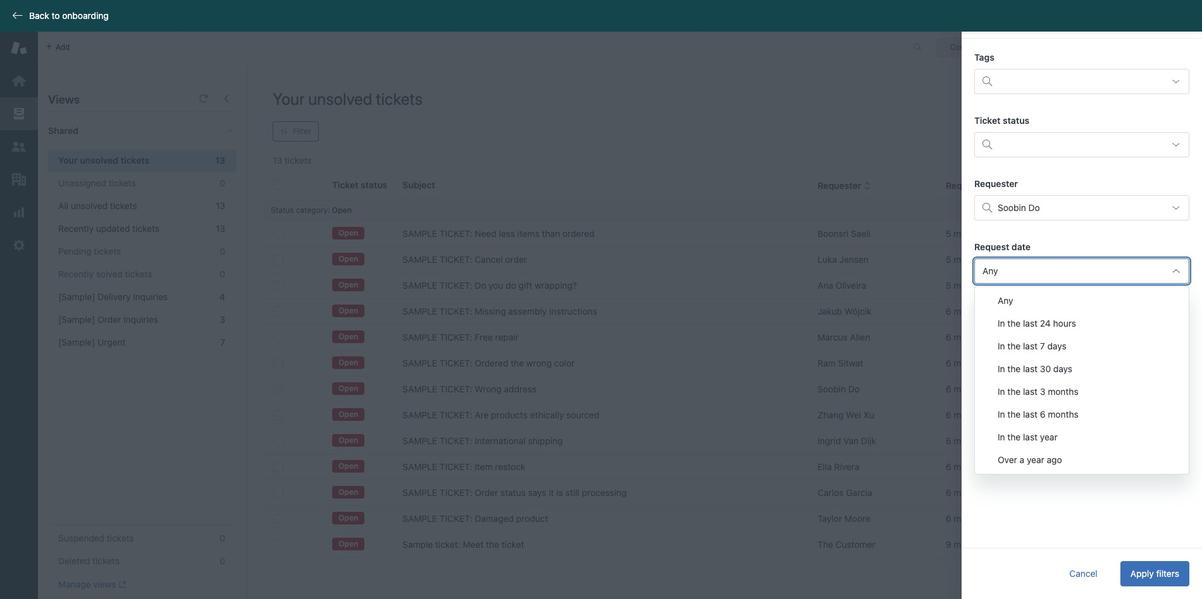 Task type: locate. For each thing, give the bounding box(es) containing it.
any down priority
[[983, 392, 998, 403]]

status category: open
[[271, 206, 352, 215]]

ingrid
[[818, 436, 841, 447]]

views
[[93, 580, 116, 591]]

0 for suspended tickets
[[220, 534, 225, 544]]

8 minutes from the top
[[954, 410, 986, 421]]

item
[[475, 462, 493, 473]]

urgent down over a year ago option at the bottom
[[1102, 488, 1131, 499]]

2 0 from the top
[[220, 246, 225, 257]]

0 vertical spatial [sample]
[[58, 292, 95, 303]]

in for in the last 7 days
[[998, 341, 1005, 352]]

6 for marcus allen
[[946, 332, 952, 343]]

unsolved down unassigned
[[71, 201, 108, 211]]

customer
[[836, 540, 876, 551]]

zhang
[[818, 410, 844, 421]]

in down priority
[[998, 387, 1005, 397]]

10 minutes from the top
[[954, 462, 986, 473]]

normal for ticket
[[1102, 462, 1132, 473]]

0 vertical spatial type
[[1019, 180, 1040, 191]]

last for 24
[[1023, 318, 1038, 329]]

10 ticket: from the top
[[440, 462, 472, 473]]

requester inside filter dialog
[[975, 178, 1018, 189]]

shared
[[48, 125, 78, 136]]

ticket: up sample ticket: do you do gift wrapping?
[[440, 254, 472, 265]]

your unsolved tickets
[[273, 89, 423, 108], [58, 155, 149, 166]]

6 minutes ago for soobin do
[[946, 384, 1004, 395]]

ticket: for do
[[440, 280, 472, 291]]

0 horizontal spatial requester
[[818, 180, 862, 191]]

ticket for ram sitwat
[[1019, 358, 1044, 369]]

xu
[[864, 410, 875, 421]]

ago for zhang wei xu
[[989, 410, 1004, 421]]

days inside "option"
[[1048, 341, 1067, 352]]

0 vertical spatial 3
[[220, 315, 225, 325]]

row containing sample ticket: missing assembly instructions
[[263, 299, 1193, 325]]

0 vertical spatial inquiries
[[133, 292, 168, 303]]

7 down 24
[[1040, 341, 1045, 352]]

10 sample from the top
[[403, 462, 437, 473]]

year down in the last 6 months
[[1040, 432, 1058, 443]]

sample for sample ticket: cancel order
[[403, 254, 437, 265]]

3 [sample] from the top
[[58, 337, 95, 348]]

7 6 minutes ago from the top
[[946, 462, 1004, 473]]

ago for the customer
[[989, 540, 1004, 551]]

customers image
[[11, 139, 27, 155]]

1 vertical spatial days
[[1054, 364, 1073, 375]]

normal up in the last 24 hours option
[[1102, 280, 1132, 291]]

12 minutes from the top
[[954, 514, 986, 525]]

sample ticket: cancel order link
[[403, 254, 527, 266]]

7 minutes from the top
[[954, 384, 986, 395]]

filters
[[1157, 569, 1180, 580]]

1 vertical spatial year
[[1027, 455, 1045, 466]]

recently updated tickets
[[58, 223, 159, 234]]

row containing sample ticket: cancel order
[[263, 247, 1193, 273]]

[sample] for [sample] delivery inquiries
[[58, 292, 95, 303]]

ticket: for ordered
[[440, 358, 472, 369]]

3 down "30"
[[1040, 387, 1046, 397]]

[sample] down [sample] order inquiries
[[58, 337, 95, 348]]

2 row from the top
[[263, 247, 1193, 273]]

0 vertical spatial soobin
[[998, 203, 1026, 213]]

ticket: left 'are'
[[440, 410, 472, 421]]

4 minutes from the top
[[954, 306, 986, 317]]

soobin
[[998, 203, 1026, 213], [818, 384, 846, 395]]

1 ticket: from the top
[[440, 228, 472, 239]]

1 vertical spatial normal
[[1102, 462, 1132, 473]]

0 vertical spatial 5
[[946, 228, 951, 239]]

open for sample ticket: are products ethically sourced
[[339, 410, 358, 420]]

2 any field from the top
[[975, 322, 1190, 347]]

minutes for taylor moore
[[954, 514, 986, 525]]

saeli
[[851, 228, 871, 239]]

in the last 24 hours
[[998, 318, 1077, 329]]

ordered
[[475, 358, 509, 369]]

order
[[505, 254, 527, 265]]

1 months from the top
[[1048, 387, 1079, 397]]

the for in the last 7 days
[[1008, 341, 1021, 352]]

3 5 from the top
[[946, 280, 951, 291]]

0 horizontal spatial do
[[475, 280, 486, 291]]

ago
[[989, 228, 1004, 239], [989, 254, 1004, 265], [989, 280, 1004, 291], [989, 306, 1004, 317], [989, 332, 1004, 343], [989, 358, 1004, 369], [989, 384, 1004, 395], [989, 410, 1004, 421], [989, 436, 1004, 447], [1047, 455, 1062, 466], [989, 462, 1004, 473], [989, 488, 1004, 499], [989, 514, 1004, 525], [989, 540, 1004, 551]]

zhang wei xu
[[818, 410, 875, 421]]

7 down 4
[[220, 337, 225, 348]]

6 in from the top
[[998, 432, 1005, 443]]

3 row from the top
[[263, 273, 1193, 299]]

2 [sample] from the top
[[58, 315, 95, 325]]

collapse views pane image
[[222, 94, 232, 104]]

days right "30"
[[1054, 364, 1073, 375]]

do down the type button
[[1029, 203, 1040, 213]]

ticket: down sample ticket: cancel order link
[[440, 280, 472, 291]]

apply filters
[[1131, 569, 1180, 580]]

sample ticket: damaged product
[[403, 514, 549, 525]]

1 vertical spatial soobin
[[818, 384, 846, 395]]

4 last from the top
[[1023, 387, 1038, 397]]

in up over
[[998, 432, 1005, 443]]

row containing sample ticket: damaged product
[[263, 507, 1193, 533]]

any field down in the last 30 days option at the right bottom
[[975, 385, 1190, 411]]

organizations image
[[11, 172, 27, 188]]

unsolved up filter
[[308, 89, 372, 108]]

ticket: left item
[[440, 462, 472, 473]]

you
[[489, 280, 503, 291]]

2 horizontal spatial do
[[1029, 203, 1040, 213]]

0 horizontal spatial your unsolved tickets
[[58, 155, 149, 166]]

in the last 24 hours option
[[975, 313, 1189, 335]]

1 vertical spatial order
[[475, 488, 498, 499]]

2 vertical spatial do
[[849, 384, 860, 395]]

the left wrong
[[511, 358, 524, 369]]

in inside option
[[998, 364, 1005, 375]]

0 vertical spatial soobin do
[[998, 203, 1040, 213]]

deleted
[[58, 556, 90, 567]]

9 ticket: from the top
[[440, 436, 472, 447]]

4
[[220, 292, 225, 303]]

do up wei
[[849, 384, 860, 395]]

4 row from the top
[[263, 299, 1193, 325]]

9 minutes from the top
[[954, 436, 986, 447]]

1 normal from the top
[[1102, 280, 1132, 291]]

7 sample from the top
[[403, 384, 437, 395]]

5 minutes from the top
[[954, 332, 986, 343]]

5 0 from the top
[[220, 556, 225, 567]]

ticket: up sample ticket: item restock
[[440, 436, 472, 447]]

1 horizontal spatial soobin
[[998, 203, 1026, 213]]

2 5 from the top
[[946, 254, 951, 265]]

7 inside "option"
[[1040, 341, 1045, 352]]

row containing sample ticket: international shipping
[[263, 429, 1193, 455]]

1 5 from the top
[[946, 228, 951, 239]]

3 0 from the top
[[220, 269, 225, 280]]

0 vertical spatial months
[[1048, 387, 1079, 397]]

6 ticket: from the top
[[440, 358, 472, 369]]

row containing sample ticket: free repair
[[263, 325, 1193, 351]]

4 6 minutes ago from the top
[[946, 384, 1004, 395]]

2 vertical spatial 5
[[946, 280, 951, 291]]

row
[[263, 221, 1193, 247], [263, 247, 1193, 273], [263, 273, 1193, 299], [263, 299, 1193, 325], [263, 325, 1193, 351], [263, 351, 1193, 377], [263, 377, 1193, 403], [263, 403, 1193, 429], [263, 429, 1193, 455], [263, 455, 1193, 481], [263, 481, 1193, 507], [263, 507, 1193, 533], [263, 533, 1193, 559]]

0 horizontal spatial status
[[501, 488, 526, 499]]

[sample] down recently solved tickets
[[58, 292, 95, 303]]

in
[[998, 318, 1005, 329], [998, 341, 1005, 352], [998, 364, 1005, 375], [998, 387, 1005, 397], [998, 409, 1005, 420], [998, 432, 1005, 443]]

months down "30"
[[1048, 387, 1079, 397]]

6 minutes from the top
[[954, 358, 986, 369]]

less
[[499, 228, 515, 239]]

moore
[[845, 514, 871, 525]]

in down in the last 7 days
[[998, 364, 1005, 375]]

the for in the last 6 months
[[1008, 409, 1021, 420]]

3 ticket: from the top
[[440, 280, 472, 291]]

2 6 minutes ago from the top
[[946, 332, 1004, 343]]

any down request
[[983, 266, 998, 277]]

your
[[273, 89, 305, 108], [58, 155, 78, 166]]

order down item
[[475, 488, 498, 499]]

ticket: down sample ticket: item restock link
[[440, 488, 472, 499]]

6 minutes ago for ella rivera
[[946, 462, 1004, 473]]

ethically
[[530, 410, 564, 421]]

1 horizontal spatial status
[[1003, 115, 1030, 126]]

inquiries down delivery
[[123, 315, 158, 325]]

soobin do down "ram sitwat"
[[818, 384, 860, 395]]

recently solved tickets
[[58, 269, 152, 280]]

refresh views pane image
[[199, 94, 209, 104]]

sample ticket: meet the ticket link
[[403, 539, 524, 552]]

3 normal from the top
[[1102, 540, 1132, 551]]

2 sample from the top
[[403, 254, 437, 265]]

2 in from the top
[[998, 341, 1005, 352]]

over a year ago option
[[975, 449, 1189, 472]]

last up over a year ago
[[1023, 432, 1038, 443]]

the up in the last 30 days
[[1008, 341, 1021, 352]]

2 vertical spatial urgent
[[1102, 488, 1131, 499]]

sample inside "link"
[[403, 332, 437, 343]]

allen
[[850, 332, 871, 343]]

inquiries for [sample] order inquiries
[[123, 315, 158, 325]]

ago for ingrid van dijk
[[989, 436, 1004, 447]]

3 6 minutes ago from the top
[[946, 358, 1004, 369]]

6 6 minutes ago from the top
[[946, 436, 1004, 447]]

recently down pending
[[58, 269, 94, 280]]

row containing sample ticket: item restock
[[263, 455, 1193, 481]]

days for in the last 30 days
[[1054, 364, 1073, 375]]

the right priority
[[1008, 364, 1021, 375]]

[sample] up [sample] urgent
[[58, 315, 95, 325]]

suspended
[[58, 534, 104, 544]]

8 row from the top
[[263, 403, 1193, 429]]

any up priority
[[983, 329, 998, 340]]

3
[[220, 315, 225, 325], [1040, 387, 1046, 397]]

year right the a
[[1027, 455, 1045, 466]]

open for sample ticket: wrong address
[[339, 384, 358, 394]]

0 horizontal spatial soobin do
[[818, 384, 860, 395]]

wrong
[[475, 384, 502, 395]]

open for sample ticket: missing assembly instructions
[[339, 307, 358, 316]]

open for sample ticket: cancel order
[[339, 255, 358, 264]]

in the last 6 months option
[[975, 404, 1189, 427]]

marcus
[[818, 332, 848, 343]]

sample inside "link"
[[403, 228, 437, 239]]

5 ticket: from the top
[[440, 332, 472, 343]]

soobin do down the type button
[[998, 203, 1040, 213]]

any inside option
[[998, 296, 1014, 306]]

in for in the last 3 months
[[998, 387, 1005, 397]]

6 row from the top
[[263, 351, 1193, 377]]

soobin up zhang
[[818, 384, 846, 395]]

any up in the last 24 hours
[[998, 296, 1014, 306]]

last left "30"
[[1023, 364, 1038, 375]]

0 vertical spatial any field
[[975, 259, 1190, 284]]

2 normal from the top
[[1102, 462, 1132, 473]]

1 vertical spatial unsolved
[[80, 155, 118, 166]]

any field up any option
[[975, 259, 1190, 284]]

row containing sample ticket: are products ethically sourced
[[263, 403, 1193, 429]]

sample for sample ticket: damaged product
[[403, 514, 437, 525]]

1 sample from the top
[[403, 228, 437, 239]]

ago inside option
[[1047, 455, 1062, 466]]

1 vertical spatial [sample]
[[58, 315, 95, 325]]

5 last from the top
[[1023, 409, 1038, 420]]

wrapping?
[[535, 280, 577, 291]]

back to onboarding link
[[0, 10, 115, 22]]

1 horizontal spatial 7
[[1040, 341, 1045, 352]]

ticket:
[[440, 228, 472, 239], [440, 254, 472, 265], [440, 280, 472, 291], [440, 306, 472, 317], [440, 332, 472, 343], [440, 358, 472, 369], [440, 384, 472, 395], [440, 410, 472, 421], [440, 436, 472, 447], [440, 462, 472, 473], [440, 488, 472, 499], [440, 514, 472, 525]]

in up in the last year
[[998, 409, 1005, 420]]

filter
[[293, 127, 311, 136]]

0 vertical spatial cancel
[[475, 254, 503, 265]]

2 vertical spatial [sample]
[[58, 337, 95, 348]]

ticket: inside "link"
[[440, 332, 472, 343]]

last down in the last 30 days
[[1023, 387, 1038, 397]]

request
[[975, 242, 1010, 253]]

jakub
[[818, 306, 842, 317]]

luka jensen
[[818, 254, 869, 265]]

9 row from the top
[[263, 429, 1193, 455]]

10 row from the top
[[263, 455, 1193, 481]]

minutes for zhang wei xu
[[954, 410, 986, 421]]

requester up boonsri saeli
[[818, 180, 862, 191]]

days down the hours
[[1048, 341, 1067, 352]]

2 last from the top
[[1023, 341, 1038, 352]]

ticket: up sample ticket: free repair
[[440, 306, 472, 317]]

gift
[[519, 280, 532, 291]]

1 last from the top
[[1023, 318, 1038, 329]]

11 sample from the top
[[403, 488, 437, 499]]

[sample]
[[58, 292, 95, 303], [58, 315, 95, 325], [58, 337, 95, 348]]

0 vertical spatial urgent
[[1102, 254, 1131, 265]]

get started image
[[11, 73, 27, 89]]

last up in the last 30 days
[[1023, 341, 1038, 352]]

cancel left apply
[[1070, 569, 1098, 580]]

6 sample from the top
[[403, 358, 437, 369]]

address
[[504, 384, 537, 395]]

ticket
[[975, 115, 1001, 126], [1019, 254, 1044, 265], [1019, 280, 1044, 291], [1019, 332, 1044, 343], [1019, 358, 1044, 369], [1019, 384, 1044, 395], [1019, 410, 1044, 421], [1019, 436, 1044, 447], [1019, 462, 1044, 473], [1019, 488, 1044, 499]]

Any field
[[975, 259, 1190, 284], [975, 322, 1190, 347], [975, 385, 1190, 411]]

9 sample from the top
[[403, 436, 437, 447]]

1 vertical spatial your unsolved tickets
[[58, 155, 149, 166]]

ana oliveira
[[818, 280, 867, 291]]

7
[[220, 337, 225, 348], [1040, 341, 1045, 352]]

ago for boonsri saeli
[[989, 228, 1004, 239]]

ticket: up sample ticket: meet the ticket
[[440, 514, 472, 525]]

3 last from the top
[[1023, 364, 1038, 375]]

1 vertical spatial recently
[[58, 269, 94, 280]]

inquiries for [sample] delivery inquiries
[[133, 292, 168, 303]]

1 horizontal spatial cancel
[[1070, 569, 1098, 580]]

zendesk support image
[[11, 40, 27, 56]]

unsolved up unassigned tickets at the left top of the page
[[80, 155, 118, 166]]

ram
[[818, 358, 836, 369]]

days inside option
[[1054, 364, 1073, 375]]

11 row from the top
[[263, 481, 1193, 507]]

ticket for soobin do
[[1019, 384, 1044, 395]]

views image
[[11, 106, 27, 122]]

1 row from the top
[[263, 221, 1193, 247]]

your up filter button
[[273, 89, 305, 108]]

ticket: for wrong
[[440, 384, 472, 395]]

3 in from the top
[[998, 364, 1005, 375]]

the for in the last 24 hours
[[1008, 318, 1021, 329]]

row containing sample ticket: ordered the wrong color
[[263, 351, 1193, 377]]

status inside filter dialog
[[1003, 115, 1030, 126]]

ingrid van dijk
[[818, 436, 877, 447]]

meet
[[463, 540, 484, 551]]

12 row from the top
[[263, 507, 1193, 533]]

1 vertical spatial status
[[501, 488, 526, 499]]

do inside requester element
[[1029, 203, 1040, 213]]

cancel inside button
[[1070, 569, 1098, 580]]

months down in the last 3 months option
[[1048, 409, 1079, 420]]

sample for sample ticket: order status says it is still processing
[[403, 488, 437, 499]]

5 in from the top
[[998, 409, 1005, 420]]

2 months from the top
[[1048, 409, 1079, 420]]

3 5 minutes ago from the top
[[946, 280, 1004, 291]]

shared heading
[[38, 112, 247, 150]]

row containing sample ticket: do you do gift wrapping?
[[263, 273, 1193, 299]]

minutes for the customer
[[954, 540, 986, 551]]

requester left the type button
[[975, 178, 1018, 189]]

2 ticket: from the top
[[440, 254, 472, 265]]

in the last year option
[[975, 427, 1189, 449]]

ticket: inside "link"
[[440, 228, 472, 239]]

9 6 minutes ago from the top
[[946, 514, 1004, 525]]

3 sample from the top
[[403, 280, 437, 291]]

ticket
[[502, 540, 524, 551]]

4 0 from the top
[[220, 534, 225, 544]]

last for 3
[[1023, 387, 1038, 397]]

0 for recently solved tickets
[[220, 269, 225, 280]]

0 horizontal spatial type
[[975, 305, 996, 316]]

1 horizontal spatial your unsolved tickets
[[273, 89, 423, 108]]

2 recently from the top
[[58, 269, 94, 280]]

the inside "option"
[[1008, 341, 1021, 352]]

sample for sample ticket: need less items than ordered
[[403, 228, 437, 239]]

days for in the last 7 days
[[1048, 341, 1067, 352]]

requester
[[975, 178, 1018, 189], [818, 180, 862, 191]]

the down in the last 30 days
[[1008, 387, 1021, 397]]

8 ticket: from the top
[[440, 410, 472, 421]]

recently up pending
[[58, 223, 94, 234]]

1 horizontal spatial type
[[1019, 180, 1040, 191]]

admin image
[[11, 237, 27, 254]]

4 ticket: from the top
[[440, 306, 472, 317]]

13 for your unsolved tickets
[[215, 155, 225, 166]]

0 vertical spatial days
[[1048, 341, 1067, 352]]

last inside "option"
[[1023, 341, 1038, 352]]

ticket for zhang wei xu
[[1019, 410, 1044, 421]]

2 5 minutes ago from the top
[[946, 254, 1004, 265]]

last
[[1023, 318, 1038, 329], [1023, 341, 1038, 352], [1023, 364, 1038, 375], [1023, 387, 1038, 397], [1023, 409, 1038, 420], [1023, 432, 1038, 443]]

6 for ram sitwat
[[946, 358, 952, 369]]

sample ticket: wrong address link
[[403, 384, 537, 396]]

your up unassigned
[[58, 155, 78, 166]]

months
[[1048, 387, 1079, 397], [1048, 409, 1079, 420]]

1 in from the top
[[998, 318, 1005, 329]]

6 last from the top
[[1023, 432, 1038, 443]]

the for in the last 30 days
[[1008, 364, 1021, 375]]

ticket: for international
[[440, 436, 472, 447]]

the up in the last year
[[1008, 409, 1021, 420]]

1 horizontal spatial do
[[849, 384, 860, 395]]

ticket: left wrong
[[440, 384, 472, 395]]

1 horizontal spatial soobin do
[[998, 203, 1040, 213]]

says
[[528, 488, 547, 499]]

do left you
[[475, 280, 486, 291]]

to
[[52, 10, 60, 21]]

boonsri saeli
[[818, 228, 871, 239]]

last up in the last year
[[1023, 409, 1038, 420]]

the up in the last 7 days
[[1008, 318, 1021, 329]]

open for sample ticket: international shipping
[[339, 436, 358, 446]]

1 5 minutes ago from the top
[[946, 228, 1004, 239]]

1 0 from the top
[[220, 178, 225, 189]]

2 vertical spatial 13
[[216, 223, 225, 234]]

6 for zhang wei xu
[[946, 410, 952, 421]]

5 6 minutes ago from the top
[[946, 410, 1004, 421]]

0 vertical spatial normal
[[1102, 280, 1132, 291]]

1 vertical spatial cancel
[[1070, 569, 1098, 580]]

sample for sample ticket: ordered the wrong color
[[403, 358, 437, 369]]

normal up apply
[[1102, 540, 1132, 551]]

in for in the last 24 hours
[[998, 318, 1005, 329]]

cancel inside row
[[475, 254, 503, 265]]

status
[[1003, 115, 1030, 126], [501, 488, 526, 499]]

any field for request date
[[975, 259, 1190, 284]]

delivery
[[98, 292, 131, 303]]

1 6 minutes ago from the top
[[946, 306, 1004, 317]]

urgent down [sample] order inquiries
[[98, 337, 126, 348]]

1 horizontal spatial 3
[[1040, 387, 1046, 397]]

1 [sample] from the top
[[58, 292, 95, 303]]

1 horizontal spatial requester
[[975, 178, 1018, 189]]

1 vertical spatial soobin do
[[818, 384, 860, 395]]

1 any field from the top
[[975, 259, 1190, 284]]

inquiries right delivery
[[133, 292, 168, 303]]

ticket: up "sample ticket: cancel order"
[[440, 228, 472, 239]]

the right meet
[[486, 540, 499, 551]]

1 vertical spatial 3
[[1040, 387, 1046, 397]]

1 vertical spatial type
[[975, 305, 996, 316]]

are
[[475, 410, 489, 421]]

ago for taylor moore
[[989, 514, 1004, 525]]

sample ticket: cancel order
[[403, 254, 527, 265]]

date
[[1012, 242, 1031, 253]]

4 in from the top
[[998, 387, 1005, 397]]

5 sample from the top
[[403, 332, 437, 343]]

1 recently from the top
[[58, 223, 94, 234]]

6 minutes ago for taylor moore
[[946, 514, 1004, 525]]

in the last 30 days option
[[975, 358, 1189, 381]]

last inside option
[[1023, 364, 1038, 375]]

7 row from the top
[[263, 377, 1193, 403]]

0 vertical spatial do
[[1029, 203, 1040, 213]]

a
[[1020, 455, 1025, 466]]

8 6 minutes ago from the top
[[946, 488, 1004, 499]]

open for sample ticket: item restock
[[339, 462, 358, 472]]

soobin down the type button
[[998, 203, 1026, 213]]

soobin do
[[998, 203, 1040, 213], [818, 384, 860, 395]]

0 vertical spatial your
[[273, 89, 305, 108]]

ago for luka jensen
[[989, 254, 1004, 265]]

9
[[946, 540, 952, 551]]

0 vertical spatial recently
[[58, 223, 94, 234]]

1 vertical spatial 13
[[216, 201, 225, 211]]

0 horizontal spatial cancel
[[475, 254, 503, 265]]

7 ticket: from the top
[[440, 384, 472, 395]]

main element
[[0, 32, 38, 600]]

2 vertical spatial normal
[[1102, 540, 1132, 551]]

in up priority
[[998, 341, 1005, 352]]

ticket: for free
[[440, 332, 472, 343]]

ticket: for need
[[440, 228, 472, 239]]

0
[[220, 178, 225, 189], [220, 246, 225, 257], [220, 269, 225, 280], [220, 534, 225, 544], [220, 556, 225, 567]]

ticket status element
[[975, 132, 1190, 158]]

urgent up any option
[[1102, 254, 1131, 265]]

11 ticket: from the top
[[440, 488, 472, 499]]

any for type
[[983, 329, 998, 340]]

1 minutes from the top
[[954, 228, 986, 239]]

1 vertical spatial do
[[475, 280, 486, 291]]

1 vertical spatial months
[[1048, 409, 1079, 420]]

tags
[[975, 52, 995, 63]]

1 horizontal spatial order
[[475, 488, 498, 499]]

0 horizontal spatial 7
[[220, 337, 225, 348]]

3 minutes from the top
[[954, 280, 986, 291]]

ticket: down sample ticket: free repair "link" at bottom
[[440, 358, 472, 369]]

1 vertical spatial any field
[[975, 322, 1190, 347]]

ticket: left free
[[440, 332, 472, 343]]

0 vertical spatial 5 minutes ago
[[946, 228, 1004, 239]]

last left 24
[[1023, 318, 1038, 329]]

instructions
[[549, 306, 598, 317]]

order down [sample] delivery inquiries
[[98, 315, 121, 325]]

12 ticket: from the top
[[440, 514, 472, 525]]

0 vertical spatial your unsolved tickets
[[273, 89, 423, 108]]

open for sample ticket: damaged product
[[339, 514, 358, 524]]

8 sample from the top
[[403, 410, 437, 421]]

1 vertical spatial inquiries
[[123, 315, 158, 325]]

minutes for soobin do
[[954, 384, 986, 395]]

cancel up sample ticket: do you do gift wrapping?
[[475, 254, 503, 265]]

1 vertical spatial urgent
[[98, 337, 126, 348]]

normal down "in the last year" option
[[1102, 462, 1132, 473]]

the up over
[[1008, 432, 1021, 443]]

ticket for marcus allen
[[1019, 332, 1044, 343]]

4 sample from the top
[[403, 306, 437, 317]]

0 vertical spatial status
[[1003, 115, 1030, 126]]

2 vertical spatial 5 minutes ago
[[946, 280, 1004, 291]]

unassigned tickets
[[58, 178, 136, 189]]

0 vertical spatial 13
[[215, 155, 225, 166]]

sample for sample ticket: wrong address
[[403, 384, 437, 395]]

13 row from the top
[[263, 533, 1193, 559]]

minutes for luka jensen
[[954, 254, 986, 265]]

months for in the last 6 months
[[1048, 409, 1079, 420]]

product
[[516, 514, 549, 525]]

5 row from the top
[[263, 325, 1193, 351]]

cancel button
[[1060, 562, 1108, 587]]

sample ticket: missing assembly instructions link
[[403, 306, 598, 318]]

your unsolved tickets up filter
[[273, 89, 423, 108]]

3 any field from the top
[[975, 385, 1190, 411]]

ago for jakub wójcik
[[989, 306, 1004, 317]]

in up in the last 7 days
[[998, 318, 1005, 329]]

all
[[58, 201, 68, 211]]

1 vertical spatial your
[[58, 155, 78, 166]]

any field down any option
[[975, 322, 1190, 347]]

12 sample from the top
[[403, 514, 437, 525]]

1 vertical spatial 5 minutes ago
[[946, 254, 1004, 265]]

the inside option
[[1008, 364, 1021, 375]]

sample ticket: international shipping
[[403, 436, 563, 447]]

in the last 3 months option
[[975, 381, 1189, 404]]

3 down 4
[[220, 315, 225, 325]]

in inside "option"
[[998, 341, 1005, 352]]

1 horizontal spatial your
[[273, 89, 305, 108]]

1 vertical spatial 5
[[946, 254, 951, 265]]

2 minutes from the top
[[954, 254, 986, 265]]

13 minutes from the top
[[954, 540, 986, 551]]

sample for sample ticket: do you do gift wrapping?
[[403, 280, 437, 291]]

0 vertical spatial order
[[98, 315, 121, 325]]

last for 7
[[1023, 341, 1038, 352]]

all unsolved tickets
[[58, 201, 137, 211]]

3 inside in the last 3 months option
[[1040, 387, 1046, 397]]

views
[[48, 93, 80, 106]]

your unsolved tickets up unassigned tickets at the left top of the page
[[58, 155, 149, 166]]

requester element
[[975, 196, 1190, 221]]

2 vertical spatial any field
[[975, 385, 1190, 411]]



Task type: vqa. For each thing, say whether or not it's contained in the screenshot.
arrow left3 image
no



Task type: describe. For each thing, give the bounding box(es) containing it.
months for in the last 3 months
[[1048, 387, 1079, 397]]

onboarding
[[62, 10, 109, 21]]

requester inside requester button
[[818, 180, 862, 191]]

do inside sample ticket: do you do gift wrapping? link
[[475, 280, 486, 291]]

apply
[[1131, 569, 1154, 580]]

sample ticket: free repair
[[403, 332, 519, 343]]

order inside row
[[475, 488, 498, 499]]

recently for recently updated tickets
[[58, 223, 94, 234]]

ago for ram sitwat
[[989, 358, 1004, 369]]

requested
[[946, 180, 992, 191]]

5 minutes ago for jensen
[[946, 254, 1004, 265]]

the for in the last year
[[1008, 432, 1021, 443]]

2 vertical spatial unsolved
[[71, 201, 108, 211]]

need
[[475, 228, 497, 239]]

last for 30
[[1023, 364, 1038, 375]]

sample for sample ticket: international shipping
[[403, 436, 437, 447]]

5 for jensen
[[946, 254, 951, 265]]

ram sitwat
[[818, 358, 864, 369]]

sample ticket: wrong address
[[403, 384, 537, 395]]

rivera
[[835, 462, 860, 473]]

hours
[[1054, 318, 1077, 329]]

ticket: for damaged
[[440, 514, 472, 525]]

ticket status
[[975, 115, 1030, 126]]

[sample] order inquiries
[[58, 315, 158, 325]]

0 horizontal spatial soobin
[[818, 384, 846, 395]]

van
[[844, 436, 859, 447]]

category:
[[296, 206, 330, 215]]

6 for soobin do
[[946, 384, 952, 395]]

pending tickets
[[58, 246, 121, 257]]

6 minutes ago for ram sitwat
[[946, 358, 1004, 369]]

missing
[[475, 306, 506, 317]]

shipping
[[528, 436, 563, 447]]

any field for priority
[[975, 385, 1190, 411]]

0 horizontal spatial your
[[58, 155, 78, 166]]

sourced
[[567, 410, 600, 421]]

minutes for jakub wójcik
[[954, 306, 986, 317]]

solved
[[96, 269, 123, 280]]

0 horizontal spatial order
[[98, 315, 121, 325]]

ordered
[[563, 228, 595, 239]]

updated
[[96, 223, 130, 234]]

5 minutes ago for saeli
[[946, 228, 1004, 239]]

the
[[818, 540, 833, 551]]

boonsri
[[818, 228, 849, 239]]

11 minutes from the top
[[954, 488, 986, 499]]

last for 6
[[1023, 409, 1038, 420]]

tags element
[[975, 69, 1190, 94]]

0 for deleted tickets
[[220, 556, 225, 567]]

0 horizontal spatial 3
[[220, 315, 225, 325]]

sample ticket: are products ethically sourced link
[[403, 409, 600, 422]]

sample for sample ticket: item restock
[[403, 462, 437, 473]]

in the last 30 days
[[998, 364, 1073, 375]]

reporting image
[[11, 204, 27, 221]]

international
[[475, 436, 526, 447]]

sample for sample ticket: free repair
[[403, 332, 437, 343]]

minutes for ingrid van dijk
[[954, 436, 986, 447]]

soobin inside requester element
[[998, 203, 1026, 213]]

sample ticket: ordered the wrong color link
[[403, 358, 575, 370]]

shared button
[[38, 112, 213, 150]]

garcia
[[846, 488, 873, 499]]

manage views link
[[58, 580, 126, 591]]

free
[[475, 332, 493, 343]]

over a year ago
[[998, 455, 1062, 466]]

jakub wójcik
[[818, 306, 872, 317]]

any option
[[975, 290, 1189, 313]]

priority
[[975, 368, 1006, 379]]

open for sample ticket: free repair
[[339, 332, 358, 342]]

13 for all unsolved tickets
[[216, 201, 225, 211]]

carlos garcia
[[818, 488, 873, 499]]

still
[[566, 488, 580, 499]]

ana
[[818, 280, 834, 291]]

open for sample ticket: meet the ticket
[[339, 540, 358, 550]]

normal for incident
[[1102, 540, 1132, 551]]

sample ticket: do you do gift wrapping? link
[[403, 280, 577, 292]]

6 minutes ago for ingrid van dijk
[[946, 436, 1004, 447]]

Ticket status field
[[999, 135, 1163, 155]]

in for in the last 6 months
[[998, 409, 1005, 420]]

ticket inside filter dialog
[[975, 115, 1001, 126]]

minutes for marcus allen
[[954, 332, 986, 343]]

recently for recently solved tickets
[[58, 269, 94, 280]]

[sample] for [sample] urgent
[[58, 337, 95, 348]]

in for in the last year
[[998, 432, 1005, 443]]

the for in the last 3 months
[[1008, 387, 1021, 397]]

6 minutes ago for marcus allen
[[946, 332, 1004, 343]]

any for request date
[[983, 266, 998, 277]]

any field for type
[[975, 322, 1190, 347]]

6 for ella rivera
[[946, 462, 952, 473]]

do
[[506, 280, 516, 291]]

ticket for ella rivera
[[1019, 462, 1044, 473]]

sample ticket: meet the ticket
[[403, 540, 524, 551]]

status
[[271, 206, 294, 215]]

sample ticket: missing assembly instructions
[[403, 306, 598, 317]]

type inside filter dialog
[[975, 305, 996, 316]]

manage views
[[58, 580, 116, 591]]

row containing sample ticket: order status says it is still processing
[[263, 481, 1193, 507]]

taylor
[[818, 514, 842, 525]]

minutes for boonsri saeli
[[954, 228, 986, 239]]

in for in the last 30 days
[[998, 364, 1005, 375]]

9 minutes ago
[[946, 540, 1004, 551]]

0 for unassigned tickets
[[220, 178, 225, 189]]

sample ticket: are products ethically sourced
[[403, 410, 600, 421]]

[sample] urgent
[[58, 337, 126, 348]]

in the last 7 days option
[[975, 335, 1189, 358]]

ticket for luka jensen
[[1019, 254, 1044, 265]]

6 minutes ago for zhang wei xu
[[946, 410, 1004, 421]]

0 vertical spatial unsolved
[[308, 89, 372, 108]]

row containing sample ticket: meet the ticket
[[263, 533, 1193, 559]]

sample ticket: item restock
[[403, 462, 526, 473]]

ago for ella rivera
[[989, 462, 1004, 473]]

in the last 7 days
[[998, 341, 1067, 352]]

processing
[[582, 488, 627, 499]]

sample for sample ticket: missing assembly instructions
[[403, 306, 437, 317]]

than
[[542, 228, 560, 239]]

0 for pending tickets
[[220, 246, 225, 257]]

6 for taylor moore
[[946, 514, 952, 525]]

filter button
[[273, 122, 319, 142]]

apply filters button
[[1121, 562, 1190, 587]]

back
[[29, 10, 49, 21]]

sample ticket: international shipping link
[[403, 435, 563, 448]]

ago for marcus allen
[[989, 332, 1004, 343]]

status inside row
[[501, 488, 526, 499]]

carlos
[[818, 488, 844, 499]]

it
[[549, 488, 554, 499]]

6 for ingrid van dijk
[[946, 436, 952, 447]]

assembly
[[508, 306, 547, 317]]

deleted tickets
[[58, 556, 120, 567]]

manage
[[58, 580, 91, 591]]

ella
[[818, 462, 832, 473]]

sample ticket: order status says it is still processing link
[[403, 487, 627, 500]]

6 minutes ago for jakub wójcik
[[946, 306, 1004, 317]]

marcus allen
[[818, 332, 871, 343]]

ella rivera
[[818, 462, 860, 473]]

(opens in a new tab) image
[[116, 582, 126, 589]]

sample for sample ticket: are products ethically sourced
[[403, 410, 437, 421]]

row containing sample ticket: need less items than ordered
[[263, 221, 1193, 247]]

30
[[1040, 364, 1051, 375]]

in the last year
[[998, 432, 1058, 443]]

any for priority
[[983, 392, 998, 403]]

[sample] for [sample] order inquiries
[[58, 315, 95, 325]]

ticket for ingrid van dijk
[[1019, 436, 1044, 447]]

0 vertical spatial year
[[1040, 432, 1058, 443]]

request date list box
[[975, 287, 1190, 475]]

open for sample ticket: need less items than ordered
[[339, 229, 358, 238]]

subject
[[403, 180, 435, 191]]

in the last 3 months
[[998, 387, 1079, 397]]

restock
[[495, 462, 526, 473]]

open for sample ticket: ordered the wrong color
[[339, 358, 358, 368]]

products
[[491, 410, 528, 421]]

filter dialog
[[962, 0, 1203, 600]]

taylor moore
[[818, 514, 871, 525]]

jensen
[[840, 254, 869, 265]]

6 inside option
[[1040, 409, 1046, 420]]

is
[[557, 488, 563, 499]]

soobin do inside requester element
[[998, 203, 1040, 213]]

type inside button
[[1019, 180, 1040, 191]]

minutes for ella rivera
[[954, 462, 986, 473]]

requester button
[[818, 180, 872, 192]]

over
[[998, 455, 1018, 466]]

items
[[518, 228, 540, 239]]

ticket: for order
[[440, 488, 472, 499]]

row containing sample ticket: wrong address
[[263, 377, 1193, 403]]

sample
[[403, 540, 433, 551]]

suspended tickets
[[58, 534, 134, 544]]

sample ticket: need less items than ordered link
[[403, 228, 595, 241]]



